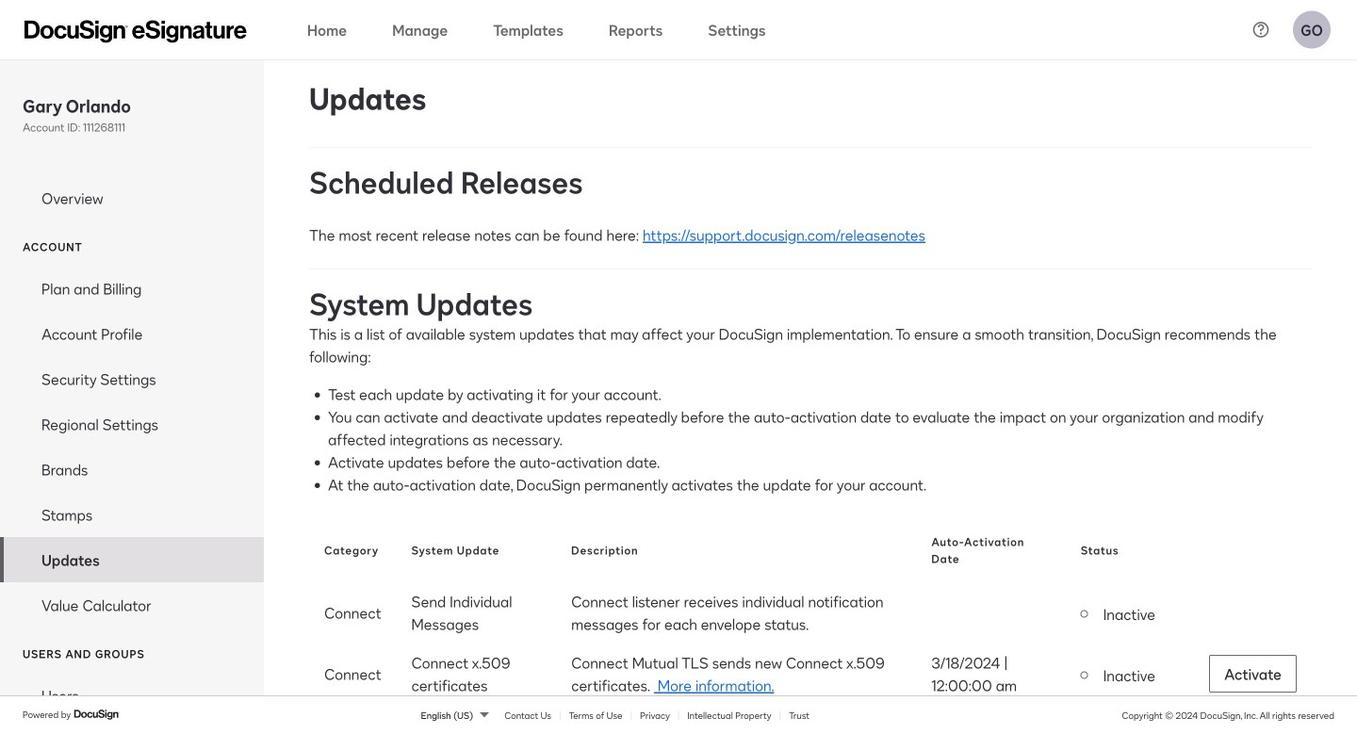 Task type: vqa. For each thing, say whether or not it's contained in the screenshot.
Account element
yes



Task type: describe. For each thing, give the bounding box(es) containing it.
account element
[[0, 266, 264, 628]]

docusign image
[[74, 707, 121, 722]]

docusign admin image
[[25, 20, 247, 43]]



